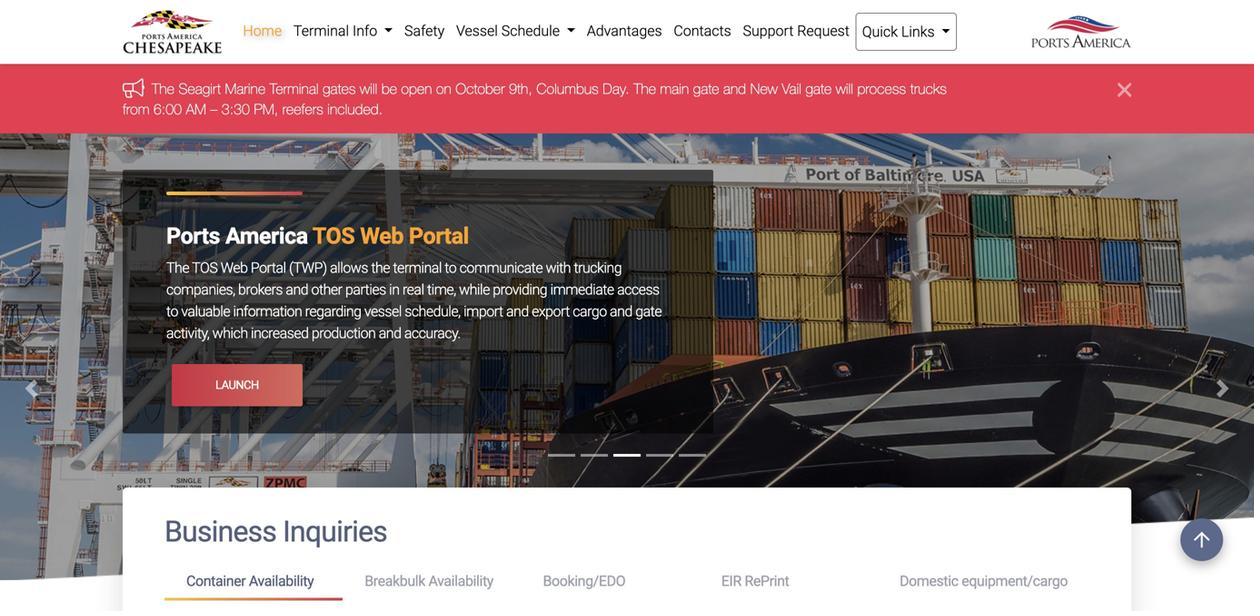 Task type: describe. For each thing, give the bounding box(es) containing it.
brokers
[[238, 282, 283, 299]]

safety
[[405, 22, 445, 40]]

the seagirt marine terminal gates will be open on october 9th, columbus day. the main gate and new vail gate will process trucks from 6:00 am – 3:30 pm, reefers included. alert
[[0, 64, 1255, 134]]

container availability
[[186, 573, 314, 591]]

ports
[[166, 223, 220, 250]]

columbus
[[537, 80, 599, 97]]

on
[[436, 80, 452, 97]]

providing
[[493, 282, 547, 299]]

ports america tos web portal
[[166, 223, 469, 250]]

access
[[617, 282, 660, 299]]

the seagirt marine terminal gates will be open on october 9th, columbus day. the main gate and new vail gate will process trucks from 6:00 am – 3:30 pm, reefers included. link
[[123, 80, 947, 118]]

9th,
[[509, 80, 533, 97]]

business
[[165, 516, 276, 550]]

home link
[[237, 13, 288, 49]]

domestic equipment/cargo link
[[878, 565, 1090, 599]]

terminal info link
[[288, 13, 399, 49]]

domestic equipment/cargo
[[900, 573, 1068, 591]]

0 vertical spatial terminal
[[294, 22, 349, 40]]

the right day. at the top of page
[[634, 80, 656, 97]]

vessel schedule link
[[451, 13, 581, 49]]

included.
[[328, 100, 383, 118]]

booking/edo link
[[521, 565, 700, 599]]

production
[[312, 325, 376, 343]]

process
[[858, 80, 907, 97]]

terminal inside the seagirt marine terminal gates will be open on october 9th, columbus day. the main gate and new vail gate will process trucks from 6:00 am – 3:30 pm, reefers included.
[[270, 80, 319, 97]]

immediate
[[551, 282, 614, 299]]

seagirt
[[179, 80, 221, 97]]

tos inside the tos web portal (twp) allows the terminal to communicate with trucking companies,                         brokers and other parties in real time, while providing immediate access to valuable                         information regarding vessel schedule, import and export cargo and gate activity, which increased production and accuracy.
[[192, 260, 218, 277]]

quick links
[[863, 23, 939, 40]]

and down (twp)
[[286, 282, 308, 299]]

the tos web portal (twp) allows the terminal to communicate with trucking companies,                         brokers and other parties in real time, while providing immediate access to valuable                         information regarding vessel schedule, import and export cargo and gate activity, which increased production and accuracy.
[[166, 260, 662, 343]]

1 horizontal spatial gate
[[693, 80, 720, 97]]

trucks
[[911, 80, 947, 97]]

marine
[[225, 80, 266, 97]]

–
[[210, 100, 218, 118]]

eir reprint link
[[700, 565, 878, 599]]

support
[[743, 22, 794, 40]]

in
[[389, 282, 400, 299]]

and inside the seagirt marine terminal gates will be open on october 9th, columbus day. the main gate and new vail gate will process trucks from 6:00 am – 3:30 pm, reefers included.
[[724, 80, 747, 97]]

october
[[456, 80, 505, 97]]

0 vertical spatial tos
[[313, 223, 355, 250]]

domestic
[[900, 573, 959, 591]]

quick
[[863, 23, 898, 40]]

availability for breakbulk availability
[[429, 573, 494, 591]]

equipment/cargo
[[962, 573, 1068, 591]]

while
[[459, 282, 490, 299]]

vail
[[782, 80, 802, 97]]

terminal info
[[294, 22, 381, 40]]

export
[[532, 303, 570, 321]]

time,
[[427, 282, 456, 299]]

day.
[[603, 80, 630, 97]]

which
[[212, 325, 248, 343]]

web inside the tos web portal (twp) allows the terminal to communicate with trucking companies,                         brokers and other parties in real time, while providing immediate access to valuable                         information regarding vessel schedule, import and export cargo and gate activity, which increased production and accuracy.
[[221, 260, 248, 277]]

breakbulk availability
[[365, 573, 494, 591]]

launch link
[[172, 365, 303, 407]]

gates
[[323, 80, 356, 97]]

america
[[225, 223, 308, 250]]

the for the seagirt marine terminal gates will be open on october 9th, columbus day. the main gate and new vail gate will process trucks from 6:00 am – 3:30 pm, reefers included.
[[152, 80, 174, 97]]

import
[[464, 303, 503, 321]]

advantages link
[[581, 13, 668, 49]]

contacts
[[674, 22, 732, 40]]

3:30
[[222, 100, 250, 118]]

and down access
[[610, 303, 633, 321]]

contacts link
[[668, 13, 737, 49]]

eir reprint
[[722, 573, 790, 591]]

increased
[[251, 325, 309, 343]]

be
[[382, 80, 397, 97]]

bullhorn image
[[123, 78, 152, 98]]



Task type: vqa. For each thing, say whether or not it's contained in the screenshot.
the leftmost to
yes



Task type: locate. For each thing, give the bounding box(es) containing it.
the
[[152, 80, 174, 97], [634, 80, 656, 97], [166, 260, 189, 277]]

1 horizontal spatial will
[[836, 80, 854, 97]]

1 horizontal spatial to
[[445, 260, 457, 277]]

will left be
[[360, 80, 378, 97]]

other
[[311, 282, 342, 299]]

trucking
[[574, 260, 622, 277]]

information
[[233, 303, 302, 321]]

6:00
[[154, 100, 182, 118]]

gate
[[693, 80, 720, 97], [806, 80, 832, 97], [636, 303, 662, 321]]

portal inside the tos web portal (twp) allows the terminal to communicate with trucking companies,                         brokers and other parties in real time, while providing immediate access to valuable                         information regarding vessel schedule, import and export cargo and gate activity, which increased production and accuracy.
[[251, 260, 286, 277]]

terminal left info
[[294, 22, 349, 40]]

portal up terminal
[[409, 223, 469, 250]]

gate right vail
[[806, 80, 832, 97]]

communicate
[[460, 260, 543, 277]]

vessel
[[365, 303, 402, 321]]

go to top image
[[1181, 519, 1224, 562]]

info
[[353, 22, 378, 40]]

pm,
[[254, 100, 278, 118]]

breakbulk
[[365, 573, 425, 591]]

1 availability from the left
[[249, 573, 314, 591]]

main
[[661, 80, 689, 97]]

gate down access
[[636, 303, 662, 321]]

reprint
[[745, 573, 790, 591]]

will
[[360, 80, 378, 97], [836, 80, 854, 97]]

from
[[123, 100, 150, 118]]

availability down the 'business inquiries'
[[249, 573, 314, 591]]

1 vertical spatial terminal
[[270, 80, 319, 97]]

allows
[[330, 260, 368, 277]]

terminal
[[294, 22, 349, 40], [270, 80, 319, 97]]

activity,
[[166, 325, 209, 343]]

1 vertical spatial portal
[[251, 260, 286, 277]]

breakbulk availability link
[[343, 565, 521, 599]]

tos web portal image
[[0, 134, 1255, 612]]

2 availability from the left
[[429, 573, 494, 591]]

1 horizontal spatial portal
[[409, 223, 469, 250]]

0 horizontal spatial portal
[[251, 260, 286, 277]]

and down the providing
[[506, 303, 529, 321]]

1 vertical spatial to
[[166, 303, 178, 321]]

schedule,
[[405, 303, 461, 321]]

booking/edo
[[543, 573, 626, 591]]

to up time,
[[445, 260, 457, 277]]

quick links link
[[856, 13, 957, 51]]

cargo
[[573, 303, 607, 321]]

1 vertical spatial tos
[[192, 260, 218, 277]]

the up companies,
[[166, 260, 189, 277]]

availability right breakbulk
[[429, 573, 494, 591]]

inquiries
[[283, 516, 387, 550]]

1 horizontal spatial availability
[[429, 573, 494, 591]]

portal up brokers
[[251, 260, 286, 277]]

2 will from the left
[[836, 80, 854, 97]]

the for the tos web portal (twp) allows the terminal to communicate with trucking companies,                         brokers and other parties in real time, while providing immediate access to valuable                         information regarding vessel schedule, import and export cargo and gate activity, which increased production and accuracy.
[[166, 260, 189, 277]]

0 horizontal spatial gate
[[636, 303, 662, 321]]

container
[[186, 573, 246, 591]]

and
[[724, 80, 747, 97], [286, 282, 308, 299], [506, 303, 529, 321], [610, 303, 633, 321], [379, 325, 401, 343]]

advantages
[[587, 22, 662, 40]]

close image
[[1118, 79, 1132, 100]]

1 vertical spatial web
[[221, 260, 248, 277]]

0 horizontal spatial will
[[360, 80, 378, 97]]

parties
[[345, 282, 386, 299]]

and left new
[[724, 80, 747, 97]]

and down vessel
[[379, 325, 401, 343]]

business inquiries
[[165, 516, 387, 550]]

gate inside the tos web portal (twp) allows the terminal to communicate with trucking companies,                         brokers and other parties in real time, while providing immediate access to valuable                         information regarding vessel schedule, import and export cargo and gate activity, which increased production and accuracy.
[[636, 303, 662, 321]]

tos
[[313, 223, 355, 250], [192, 260, 218, 277]]

open
[[401, 80, 432, 97]]

valuable
[[181, 303, 230, 321]]

1 horizontal spatial web
[[360, 223, 404, 250]]

the
[[371, 260, 390, 277]]

the seagirt marine terminal gates will be open on october 9th, columbus day. the main gate and new vail gate will process trucks from 6:00 am – 3:30 pm, reefers included.
[[123, 80, 947, 118]]

web up the
[[360, 223, 404, 250]]

web
[[360, 223, 404, 250], [221, 260, 248, 277]]

1 horizontal spatial tos
[[313, 223, 355, 250]]

to
[[445, 260, 457, 277], [166, 303, 178, 321]]

tos up allows on the top left
[[313, 223, 355, 250]]

0 horizontal spatial to
[[166, 303, 178, 321]]

0 horizontal spatial tos
[[192, 260, 218, 277]]

web up brokers
[[221, 260, 248, 277]]

0 horizontal spatial availability
[[249, 573, 314, 591]]

terminal up reefers
[[270, 80, 319, 97]]

1 will from the left
[[360, 80, 378, 97]]

vessel schedule
[[456, 22, 564, 40]]

terminal
[[393, 260, 442, 277]]

the inside the tos web portal (twp) allows the terminal to communicate with trucking companies,                         brokers and other parties in real time, while providing immediate access to valuable                         information regarding vessel schedule, import and export cargo and gate activity, which increased production and accuracy.
[[166, 260, 189, 277]]

availability for container availability
[[249, 573, 314, 591]]

eir
[[722, 573, 742, 591]]

reefers
[[282, 100, 324, 118]]

accuracy.
[[404, 325, 461, 343]]

0 vertical spatial portal
[[409, 223, 469, 250]]

(twp)
[[289, 260, 327, 277]]

regarding
[[305, 303, 361, 321]]

new
[[751, 80, 778, 97]]

gate right main on the right
[[693, 80, 720, 97]]

links
[[902, 23, 935, 40]]

the up 6:00
[[152, 80, 174, 97]]

safety link
[[399, 13, 451, 49]]

to up activity,
[[166, 303, 178, 321]]

companies,
[[166, 282, 235, 299]]

support request link
[[737, 13, 856, 49]]

launch
[[215, 379, 259, 392]]

availability
[[249, 573, 314, 591], [429, 573, 494, 591]]

am
[[186, 100, 206, 118]]

portal
[[409, 223, 469, 250], [251, 260, 286, 277]]

schedule
[[502, 22, 560, 40]]

request
[[798, 22, 850, 40]]

container availability link
[[165, 565, 343, 601]]

2 horizontal spatial gate
[[806, 80, 832, 97]]

real
[[403, 282, 424, 299]]

0 horizontal spatial web
[[221, 260, 248, 277]]

0 vertical spatial to
[[445, 260, 457, 277]]

vessel
[[456, 22, 498, 40]]

0 vertical spatial web
[[360, 223, 404, 250]]

will left process
[[836, 80, 854, 97]]

tos up companies,
[[192, 260, 218, 277]]

with
[[546, 260, 571, 277]]

home
[[243, 22, 282, 40]]



